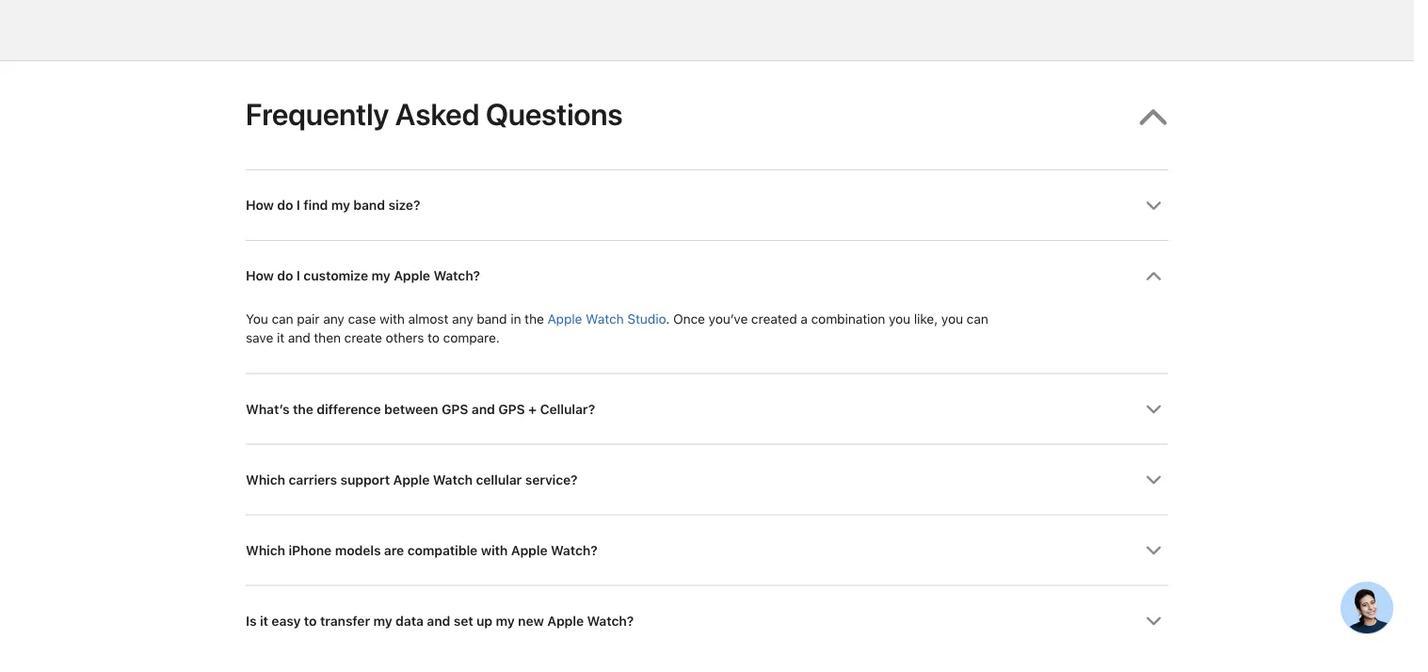 Task type: locate. For each thing, give the bounding box(es) containing it.
1 i from the top
[[296, 198, 300, 214]]

2 chevrondown image from the top
[[1146, 614, 1162, 630]]

2 do from the top
[[277, 268, 293, 284]]

0 horizontal spatial to
[[304, 613, 317, 629]]

2 which from the top
[[246, 543, 285, 559]]

chevrondown image inside which carriers support apple watch cellular service? dropdown button
[[1146, 473, 1162, 489]]

save
[[246, 330, 273, 346]]

0 horizontal spatial watch
[[433, 472, 473, 488]]

1 horizontal spatial any
[[452, 311, 473, 327]]

how for how do i find my band size?
[[246, 268, 274, 284]]

0 vertical spatial watch?
[[433, 268, 480, 284]]

chevrondown image inside how do i find my band size? dropdown button
[[1146, 198, 1162, 214]]

0 horizontal spatial it
[[260, 613, 268, 629]]

watch? inside list item
[[433, 268, 480, 284]]

1 horizontal spatial band
[[477, 311, 507, 327]]

you left like,
[[889, 311, 910, 327]]

0 vertical spatial i
[[296, 198, 300, 214]]

questions
[[486, 96, 623, 132]]

how left find on the top left of page
[[246, 198, 274, 214]]

0 vertical spatial to
[[428, 330, 440, 346]]

2 any from the left
[[452, 311, 473, 327]]

you right like,
[[941, 311, 963, 327]]

chevrondown image inside what's the difference between gps and gps + cellular? dropdown button
[[1146, 402, 1162, 418]]

what's the difference between gps and gps + cellular? button
[[246, 375, 1168, 444]]

apple
[[394, 268, 430, 284], [547, 311, 582, 327], [393, 472, 430, 488], [511, 543, 547, 559], [547, 613, 584, 629]]

how for frequently asked questions
[[246, 198, 274, 214]]

it
[[277, 330, 284, 346], [260, 613, 268, 629]]

0 horizontal spatial band
[[353, 198, 385, 214]]

1 horizontal spatial you
[[941, 311, 963, 327]]

3 chevrondown image from the top
[[1146, 473, 1162, 489]]

2 vertical spatial and
[[427, 613, 450, 629]]

1 horizontal spatial and
[[427, 613, 450, 629]]

the right in
[[524, 311, 544, 327]]

chevrondown image for what's the difference between gps and gps + cellular?
[[1146, 402, 1162, 418]]

1 how from the top
[[246, 198, 274, 214]]

1 horizontal spatial can
[[967, 311, 988, 327]]

service?
[[525, 472, 578, 488]]

create
[[344, 330, 382, 346]]

with inside list item
[[380, 311, 405, 327]]

4 chevrondown image from the top
[[1146, 543, 1162, 559]]

do
[[277, 198, 293, 214], [277, 268, 293, 284]]

watch
[[586, 311, 624, 327], [433, 472, 473, 488]]

1 horizontal spatial with
[[481, 543, 508, 559]]

and down pair
[[288, 330, 310, 346]]

to
[[428, 330, 440, 346], [304, 613, 317, 629]]

almost
[[408, 311, 448, 327]]

i for frequently
[[296, 198, 300, 214]]

1 vertical spatial chevrondown image
[[1146, 614, 1162, 630]]

gps right between
[[441, 402, 468, 418]]

apple right support
[[393, 472, 430, 488]]

and inside what's the difference between gps and gps + cellular? dropdown button
[[472, 402, 495, 418]]

watch left the studio
[[586, 311, 624, 327]]

chevrondown image inside is it easy to transfer my data and set up my new apple watch? dropdown button
[[1146, 614, 1162, 630]]

band
[[353, 198, 385, 214], [477, 311, 507, 327]]

and left +
[[472, 402, 495, 418]]

watch inside dropdown button
[[433, 472, 473, 488]]

chevrondown image
[[1146, 269, 1162, 285], [1146, 614, 1162, 630]]

chevrondown image inside the how do i customize my apple watch? dropdown button
[[1146, 269, 1162, 285]]

my
[[331, 198, 350, 214], [371, 268, 390, 284], [373, 613, 392, 629], [496, 613, 515, 629]]

with for compatible
[[481, 543, 508, 559]]

do left customize
[[277, 268, 293, 284]]

1 vertical spatial with
[[481, 543, 508, 559]]

the right what's
[[293, 402, 313, 418]]

and
[[288, 330, 310, 346], [472, 402, 495, 418], [427, 613, 450, 629]]

is
[[246, 613, 257, 629]]

with
[[380, 311, 405, 327], [481, 543, 508, 559]]

0 vertical spatial it
[[277, 330, 284, 346]]

you can pair any case with almost any band in the apple watch studio
[[246, 311, 666, 327]]

chevrondown image for which iphone models are compatible with apple watch?
[[1146, 543, 1162, 559]]

1 vertical spatial the
[[293, 402, 313, 418]]

0 horizontal spatial you
[[889, 311, 910, 327]]

apple right new at the left bottom of page
[[547, 613, 584, 629]]

1 vertical spatial i
[[296, 268, 300, 284]]

1 vertical spatial which
[[246, 543, 285, 559]]

with inside dropdown button
[[481, 543, 508, 559]]

0 vertical spatial band
[[353, 198, 385, 214]]

to right easy
[[304, 613, 317, 629]]

how up you
[[246, 268, 274, 284]]

gps
[[441, 402, 468, 418], [498, 402, 525, 418]]

0 vertical spatial and
[[288, 330, 310, 346]]

0 vertical spatial with
[[380, 311, 405, 327]]

watch? up you can pair any case with almost any band in the apple watch studio
[[433, 268, 480, 284]]

1 you from the left
[[889, 311, 910, 327]]

with right compatible
[[481, 543, 508, 559]]

0 vertical spatial chevrondown image
[[1146, 269, 1162, 285]]

can
[[272, 311, 293, 327], [967, 311, 988, 327]]

with for case
[[380, 311, 405, 327]]

how
[[246, 198, 274, 214], [246, 268, 274, 284]]

0 vertical spatial how
[[246, 198, 274, 214]]

1 horizontal spatial to
[[428, 330, 440, 346]]

2 can from the left
[[967, 311, 988, 327]]

1 vertical spatial watch
[[433, 472, 473, 488]]

2 how from the top
[[246, 268, 274, 284]]

up
[[476, 613, 492, 629]]

chevrondown image for is it easy to transfer my data and set up my new apple watch?
[[1146, 614, 1162, 630]]

apple watch studio link
[[547, 311, 666, 327]]

1 vertical spatial band
[[477, 311, 507, 327]]

chevrondown image inside the 'which iphone models are compatible with apple watch?' dropdown button
[[1146, 543, 1162, 559]]

0 horizontal spatial can
[[272, 311, 293, 327]]

it right save
[[277, 330, 284, 346]]

0 horizontal spatial any
[[323, 311, 344, 327]]

which left iphone
[[246, 543, 285, 559]]

created
[[751, 311, 797, 327]]

.
[[666, 311, 670, 327]]

can right you
[[272, 311, 293, 327]]

and inside is it easy to transfer my data and set up my new apple watch? dropdown button
[[427, 613, 450, 629]]

any
[[323, 311, 344, 327], [452, 311, 473, 327]]

i inside list item
[[296, 268, 300, 284]]

1 any from the left
[[323, 311, 344, 327]]

. once you've created a combination you like, you can save it and then create others to compare.
[[246, 311, 988, 346]]

with up others
[[380, 311, 405, 327]]

how inside list item
[[246, 268, 274, 284]]

2 chevrondown image from the top
[[1146, 402, 1162, 418]]

it right is
[[260, 613, 268, 629]]

watch? down service? at the left of page
[[551, 543, 597, 559]]

band left in
[[477, 311, 507, 327]]

0 vertical spatial the
[[524, 311, 544, 327]]

watch? right new at the left bottom of page
[[587, 613, 634, 629]]

1 vertical spatial it
[[260, 613, 268, 629]]

watch?
[[433, 268, 480, 284], [551, 543, 597, 559], [587, 613, 634, 629]]

can right like,
[[967, 311, 988, 327]]

list item
[[246, 240, 1168, 374]]

1 vertical spatial do
[[277, 268, 293, 284]]

0 horizontal spatial and
[[288, 330, 310, 346]]

which for which carriers support apple watch cellular service?
[[246, 472, 285, 488]]

which left the 'carriers'
[[246, 472, 285, 488]]

to down almost
[[428, 330, 440, 346]]

and inside . once you've created a combination you like, you can save it and then create others to compare.
[[288, 330, 310, 346]]

i left customize
[[296, 268, 300, 284]]

watch left cellular
[[433, 472, 473, 488]]

1 vertical spatial to
[[304, 613, 317, 629]]

2 i from the top
[[296, 268, 300, 284]]

to inside . once you've created a combination you like, you can save it and then create others to compare.
[[428, 330, 440, 346]]

iphone
[[289, 543, 332, 559]]

0 vertical spatial watch
[[586, 311, 624, 327]]

you've
[[709, 311, 748, 327]]

do for frequently
[[277, 198, 293, 214]]

1 vertical spatial how
[[246, 268, 274, 284]]

you
[[889, 311, 910, 327], [941, 311, 963, 327]]

it inside dropdown button
[[260, 613, 268, 629]]

and left set
[[427, 613, 450, 629]]

do inside list item
[[277, 268, 293, 284]]

i left find on the top left of page
[[296, 198, 300, 214]]

1 horizontal spatial gps
[[498, 402, 525, 418]]

2 horizontal spatial and
[[472, 402, 495, 418]]

0 vertical spatial which
[[246, 472, 285, 488]]

any up the compare.
[[452, 311, 473, 327]]

1 horizontal spatial watch
[[586, 311, 624, 327]]

gps left +
[[498, 402, 525, 418]]

1 vertical spatial and
[[472, 402, 495, 418]]

2 you from the left
[[941, 311, 963, 327]]

the
[[524, 311, 544, 327], [293, 402, 313, 418]]

1 do from the top
[[277, 198, 293, 214]]

1 horizontal spatial the
[[524, 311, 544, 327]]

i
[[296, 198, 300, 214], [296, 268, 300, 284]]

which
[[246, 472, 285, 488], [246, 543, 285, 559]]

my left data
[[373, 613, 392, 629]]

0 vertical spatial do
[[277, 198, 293, 214]]

any up then on the bottom left of the page
[[323, 311, 344, 327]]

1 chevrondown image from the top
[[1146, 269, 1162, 285]]

how do i customize my apple watch?
[[246, 268, 480, 284]]

1 horizontal spatial it
[[277, 330, 284, 346]]

carriers
[[289, 472, 337, 488]]

chevrondown image
[[1146, 198, 1162, 214], [1146, 402, 1162, 418], [1146, 473, 1162, 489], [1146, 543, 1162, 559]]

do left find on the top left of page
[[277, 198, 293, 214]]

0 horizontal spatial gps
[[441, 402, 468, 418]]

list
[[246, 170, 1168, 655]]

1 chevrondown image from the top
[[1146, 198, 1162, 214]]

1 which from the top
[[246, 472, 285, 488]]

0 horizontal spatial with
[[380, 311, 405, 327]]

support
[[340, 472, 390, 488]]

band left size?
[[353, 198, 385, 214]]

chevrondown image for which carriers support apple watch cellular service?
[[1146, 473, 1162, 489]]

0 horizontal spatial the
[[293, 402, 313, 418]]

1 gps from the left
[[441, 402, 468, 418]]

frequently
[[246, 96, 389, 132]]



Task type: vqa. For each thing, say whether or not it's contained in the screenshot.
GPS
yes



Task type: describe. For each thing, give the bounding box(es) containing it.
which carriers support apple watch cellular service? button
[[246, 445, 1168, 515]]

frequently asked questions
[[246, 96, 623, 132]]

compare.
[[443, 330, 500, 346]]

compatible
[[407, 543, 477, 559]]

data
[[396, 613, 423, 629]]

then
[[314, 330, 341, 346]]

my right find on the top left of page
[[331, 198, 350, 214]]

you
[[246, 311, 268, 327]]

is it easy to transfer my data and set up my new apple watch?
[[246, 613, 634, 629]]

my right up
[[496, 613, 515, 629]]

easy
[[271, 613, 301, 629]]

how do i find my band size?
[[246, 198, 420, 214]]

which iphone models are compatible with apple watch?
[[246, 543, 597, 559]]

customize
[[303, 268, 368, 284]]

chevrondown image for how do i customize my apple watch?
[[1146, 269, 1162, 285]]

a
[[801, 311, 808, 327]]

cellular?
[[540, 402, 595, 418]]

the inside dropdown button
[[293, 402, 313, 418]]

i for how
[[296, 268, 300, 284]]

which iphone models are compatible with apple watch? button
[[246, 516, 1168, 586]]

+
[[528, 402, 537, 418]]

1 can from the left
[[272, 311, 293, 327]]

which carriers support apple watch cellular service?
[[246, 472, 578, 488]]

2 vertical spatial watch?
[[587, 613, 634, 629]]

it inside . once you've created a combination you like, you can save it and then create others to compare.
[[277, 330, 284, 346]]

chevrondown image for how do i find my band size?
[[1146, 198, 1162, 214]]

apple right in
[[547, 311, 582, 327]]

asked
[[395, 96, 480, 132]]

find
[[303, 198, 328, 214]]

the inside list item
[[524, 311, 544, 327]]

others
[[386, 330, 424, 346]]

1 vertical spatial watch?
[[551, 543, 597, 559]]

apple up almost
[[394, 268, 430, 284]]

cellular
[[476, 472, 522, 488]]

watch inside list item
[[586, 311, 624, 327]]

how do i find my band size? button
[[246, 171, 1168, 240]]

difference
[[317, 402, 381, 418]]

band inside list item
[[477, 311, 507, 327]]

2 gps from the left
[[498, 402, 525, 418]]

size?
[[388, 198, 420, 214]]

between
[[384, 402, 438, 418]]

once
[[673, 311, 705, 327]]

models
[[335, 543, 381, 559]]

can inside . once you've created a combination you like, you can save it and then create others to compare.
[[967, 311, 988, 327]]

set
[[453, 613, 473, 629]]

frequently asked questions button
[[246, 62, 1168, 170]]

transfer
[[320, 613, 370, 629]]

are
[[384, 543, 404, 559]]

to inside is it easy to transfer my data and set up my new apple watch? dropdown button
[[304, 613, 317, 629]]

studio
[[627, 311, 666, 327]]

how do i customize my apple watch? button
[[246, 241, 1168, 311]]

list containing how do i find my band size?
[[246, 170, 1168, 655]]

my right customize
[[371, 268, 390, 284]]

band inside dropdown button
[[353, 198, 385, 214]]

list item containing how do i customize my apple watch?
[[246, 240, 1168, 374]]

in
[[510, 311, 521, 327]]

combination
[[811, 311, 885, 327]]

do for how
[[277, 268, 293, 284]]

apple up new at the left bottom of page
[[511, 543, 547, 559]]

which for which iphone models are compatible with apple watch?
[[246, 543, 285, 559]]

pair
[[297, 311, 320, 327]]

is it easy to transfer my data and set up my new apple watch? button
[[246, 587, 1168, 655]]

what's
[[246, 402, 290, 418]]

like,
[[914, 311, 938, 327]]

new
[[518, 613, 544, 629]]

case
[[348, 311, 376, 327]]

what's the difference between gps and gps + cellular?
[[246, 402, 595, 418]]



